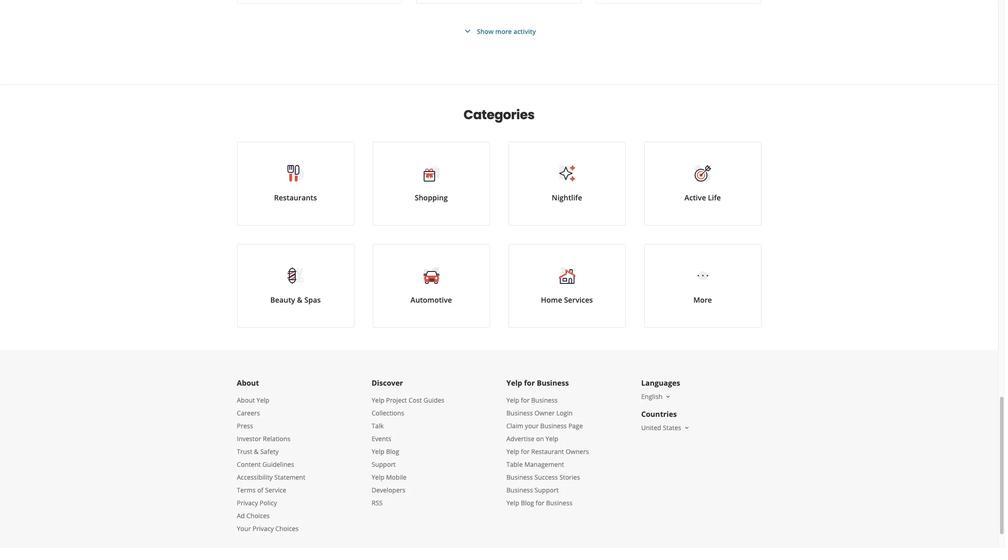 Task type: vqa. For each thing, say whether or not it's contained in the screenshot.
left Blog
yes



Task type: describe. For each thing, give the bounding box(es) containing it.
on
[[536, 434, 544, 443]]

for down business support link
[[536, 499, 545, 507]]

your
[[237, 524, 251, 533]]

business support link
[[507, 486, 559, 495]]

management
[[525, 460, 565, 469]]

yelp for business
[[507, 378, 569, 388]]

yelp up table
[[507, 447, 520, 456]]

automotive link
[[373, 244, 490, 328]]

beauty & spas link
[[237, 244, 354, 328]]

table management link
[[507, 460, 565, 469]]

ad
[[237, 512, 245, 520]]

rss
[[372, 499, 383, 507]]

more
[[496, 27, 512, 36]]

claim your business page link
[[507, 422, 583, 430]]

about yelp careers press investor relations trust & safety content guidelines accessibility statement terms of service privacy policy ad choices your privacy choices
[[237, 396, 306, 533]]

talk link
[[372, 422, 384, 430]]

business down the owner
[[541, 422, 567, 430]]

english
[[642, 392, 663, 401]]

content
[[237, 460, 261, 469]]

for up 'yelp for business' "link" in the right of the page
[[524, 378, 535, 388]]

categories
[[464, 106, 535, 124]]

business down table
[[507, 473, 533, 482]]

activity
[[514, 27, 536, 36]]

0 vertical spatial privacy
[[237, 499, 258, 507]]

active life
[[685, 193, 721, 203]]

support inside yelp for business business owner login claim your business page advertise on yelp yelp for restaurant owners table management business success stories business support yelp blog for business
[[535, 486, 559, 495]]

life
[[708, 193, 721, 203]]

privacy policy link
[[237, 499, 277, 507]]

page
[[569, 422, 583, 430]]

terms
[[237, 486, 256, 495]]

1 vertical spatial privacy
[[253, 524, 274, 533]]

home services link
[[509, 244, 626, 328]]

support inside yelp project cost guides collections talk events yelp blog support yelp mobile developers rss
[[372, 460, 396, 469]]

success
[[535, 473, 558, 482]]

trust
[[237, 447, 252, 456]]

yelp inside about yelp careers press investor relations trust & safety content guidelines accessibility statement terms of service privacy policy ad choices your privacy choices
[[257, 396, 270, 405]]

press link
[[237, 422, 253, 430]]

events link
[[372, 434, 392, 443]]

united states
[[642, 423, 682, 432]]

show more activity button
[[463, 26, 536, 37]]

more
[[694, 295, 712, 305]]

business up the claim
[[507, 409, 533, 418]]

show
[[477, 27, 494, 36]]

your privacy choices link
[[237, 524, 299, 533]]

& inside about yelp careers press investor relations trust & safety content guidelines accessibility statement terms of service privacy policy ad choices your privacy choices
[[254, 447, 259, 456]]

rss link
[[372, 499, 383, 507]]

events
[[372, 434, 392, 443]]

yelp down events
[[372, 447, 385, 456]]

automotive
[[411, 295, 452, 305]]

yelp for business link
[[507, 396, 558, 405]]

nightlife
[[552, 193, 583, 203]]

active life link
[[644, 142, 762, 226]]

yelp down support link
[[372, 473, 385, 482]]

about yelp link
[[237, 396, 270, 405]]

yelp up 'yelp for business' "link" in the right of the page
[[507, 378, 523, 388]]

claim
[[507, 422, 524, 430]]

category navigation section navigation
[[228, 85, 771, 350]]

business up 'yelp for business' "link" in the right of the page
[[537, 378, 569, 388]]

business owner login link
[[507, 409, 573, 418]]

shopping
[[415, 193, 448, 203]]

countries
[[642, 409, 677, 419]]

yelp for business business owner login claim your business page advertise on yelp yelp for restaurant owners table management business success stories business support yelp blog for business
[[507, 396, 589, 507]]

accessibility statement link
[[237, 473, 306, 482]]

active
[[685, 193, 707, 203]]

guides
[[424, 396, 445, 405]]

service
[[265, 486, 286, 495]]

cost
[[409, 396, 422, 405]]

yelp project cost guides link
[[372, 396, 445, 405]]

about for about yelp careers press investor relations trust & safety content guidelines accessibility statement terms of service privacy policy ad choices your privacy choices
[[237, 396, 255, 405]]

yelp mobile link
[[372, 473, 407, 482]]

terms of service link
[[237, 486, 286, 495]]

yelp right on
[[546, 434, 559, 443]]

languages
[[642, 378, 681, 388]]

blog inside yelp project cost guides collections talk events yelp blog support yelp mobile developers rss
[[386, 447, 399, 456]]

collections
[[372, 409, 404, 418]]

about for about
[[237, 378, 259, 388]]



Task type: locate. For each thing, give the bounding box(es) containing it.
investor
[[237, 434, 261, 443]]

discover
[[372, 378, 403, 388]]

privacy
[[237, 499, 258, 507], [253, 524, 274, 533]]

yelp blog link
[[372, 447, 399, 456]]

statement
[[274, 473, 306, 482]]

choices
[[247, 512, 270, 520], [276, 524, 299, 533]]

16 chevron down v2 image right the states
[[684, 424, 691, 432]]

1 vertical spatial about
[[237, 396, 255, 405]]

press
[[237, 422, 253, 430]]

for down the advertise
[[521, 447, 530, 456]]

show more activity
[[477, 27, 536, 36]]

support
[[372, 460, 396, 469], [535, 486, 559, 495]]

support down yelp blog link
[[372, 460, 396, 469]]

beauty
[[270, 295, 295, 305]]

advertise
[[507, 434, 535, 443]]

business down stories
[[546, 499, 573, 507]]

more link
[[644, 244, 762, 328]]

0 vertical spatial 16 chevron down v2 image
[[665, 393, 672, 400]]

about inside about yelp careers press investor relations trust & safety content guidelines accessibility statement terms of service privacy policy ad choices your privacy choices
[[237, 396, 255, 405]]

support down success
[[535, 486, 559, 495]]

business success stories link
[[507, 473, 580, 482]]

0 vertical spatial &
[[297, 295, 303, 305]]

for up business owner login link
[[521, 396, 530, 405]]

for
[[524, 378, 535, 388], [521, 396, 530, 405], [521, 447, 530, 456], [536, 499, 545, 507]]

about
[[237, 378, 259, 388], [237, 396, 255, 405]]

1 vertical spatial choices
[[276, 524, 299, 533]]

yelp up the claim
[[507, 396, 520, 405]]

1 vertical spatial blog
[[521, 499, 534, 507]]

shopping link
[[373, 142, 490, 226]]

owners
[[566, 447, 589, 456]]

0 horizontal spatial blog
[[386, 447, 399, 456]]

1 about from the top
[[237, 378, 259, 388]]

0 vertical spatial blog
[[386, 447, 399, 456]]

about up the about yelp link
[[237, 378, 259, 388]]

1 horizontal spatial blog
[[521, 499, 534, 507]]

united
[[642, 423, 662, 432]]

collections link
[[372, 409, 404, 418]]

1 vertical spatial &
[[254, 447, 259, 456]]

16 chevron down v2 image inside united states dropdown button
[[684, 424, 691, 432]]

nightlife link
[[509, 142, 626, 226]]

advertise on yelp link
[[507, 434, 559, 443]]

16 chevron down v2 image for countries
[[684, 424, 691, 432]]

home services
[[541, 295, 593, 305]]

english button
[[642, 392, 672, 401]]

&
[[297, 295, 303, 305], [254, 447, 259, 456]]

developers
[[372, 486, 406, 495]]

owner
[[535, 409, 555, 418]]

16 chevron down v2 image down languages
[[665, 393, 672, 400]]

states
[[663, 423, 682, 432]]

1 horizontal spatial support
[[535, 486, 559, 495]]

24 chevron down v2 image
[[463, 26, 474, 37]]

0 vertical spatial support
[[372, 460, 396, 469]]

16 chevron down v2 image
[[665, 393, 672, 400], [684, 424, 691, 432]]

0 horizontal spatial &
[[254, 447, 259, 456]]

restaurants link
[[237, 142, 354, 226]]

choices down the policy
[[276, 524, 299, 533]]

safety
[[260, 447, 279, 456]]

& right trust
[[254, 447, 259, 456]]

united states button
[[642, 423, 691, 432]]

your
[[525, 422, 539, 430]]

1 horizontal spatial 16 chevron down v2 image
[[684, 424, 691, 432]]

blog down business support link
[[521, 499, 534, 507]]

mobile
[[386, 473, 407, 482]]

guidelines
[[263, 460, 294, 469]]

services
[[564, 295, 593, 305]]

0 horizontal spatial support
[[372, 460, 396, 469]]

privacy down ad choices link
[[253, 524, 274, 533]]

stories
[[560, 473, 580, 482]]

blog inside yelp for business business owner login claim your business page advertise on yelp yelp for restaurant owners table management business success stories business support yelp blog for business
[[521, 499, 534, 507]]

0 vertical spatial choices
[[247, 512, 270, 520]]

1 horizontal spatial &
[[297, 295, 303, 305]]

yelp for restaurant owners link
[[507, 447, 589, 456]]

table
[[507, 460, 523, 469]]

yelp up collections 'link'
[[372, 396, 385, 405]]

choices down privacy policy 'link'
[[247, 512, 270, 520]]

investor relations link
[[237, 434, 291, 443]]

1 vertical spatial support
[[535, 486, 559, 495]]

about up careers
[[237, 396, 255, 405]]

content guidelines link
[[237, 460, 294, 469]]

& left spas at the bottom left of the page
[[297, 295, 303, 305]]

project
[[386, 396, 407, 405]]

of
[[257, 486, 264, 495]]

developers link
[[372, 486, 406, 495]]

business
[[537, 378, 569, 388], [532, 396, 558, 405], [507, 409, 533, 418], [541, 422, 567, 430], [507, 473, 533, 482], [507, 486, 533, 495], [546, 499, 573, 507]]

relations
[[263, 434, 291, 443]]

careers
[[237, 409, 260, 418]]

2 about from the top
[[237, 396, 255, 405]]

login
[[557, 409, 573, 418]]

careers link
[[237, 409, 260, 418]]

1 horizontal spatial choices
[[276, 524, 299, 533]]

trust & safety link
[[237, 447, 279, 456]]

business up the owner
[[532, 396, 558, 405]]

yelp up careers
[[257, 396, 270, 405]]

16 chevron down v2 image inside english popup button
[[665, 393, 672, 400]]

0 horizontal spatial choices
[[247, 512, 270, 520]]

spas
[[305, 295, 321, 305]]

ad choices link
[[237, 512, 270, 520]]

restaurant
[[532, 447, 564, 456]]

yelp down business support link
[[507, 499, 520, 507]]

restaurants
[[274, 193, 317, 203]]

accessibility
[[237, 473, 273, 482]]

0 vertical spatial about
[[237, 378, 259, 388]]

business up yelp blog for business link
[[507, 486, 533, 495]]

privacy down "terms" at the left of the page
[[237, 499, 258, 507]]

yelp blog for business link
[[507, 499, 573, 507]]

support link
[[372, 460, 396, 469]]

1 vertical spatial 16 chevron down v2 image
[[684, 424, 691, 432]]

talk
[[372, 422, 384, 430]]

0 horizontal spatial 16 chevron down v2 image
[[665, 393, 672, 400]]

beauty & spas
[[270, 295, 321, 305]]

policy
[[260, 499, 277, 507]]

& inside category navigation section navigation
[[297, 295, 303, 305]]

blog up support link
[[386, 447, 399, 456]]

yelp project cost guides collections talk events yelp blog support yelp mobile developers rss
[[372, 396, 445, 507]]

16 chevron down v2 image for languages
[[665, 393, 672, 400]]

explore recent activity section section
[[230, 0, 769, 84]]



